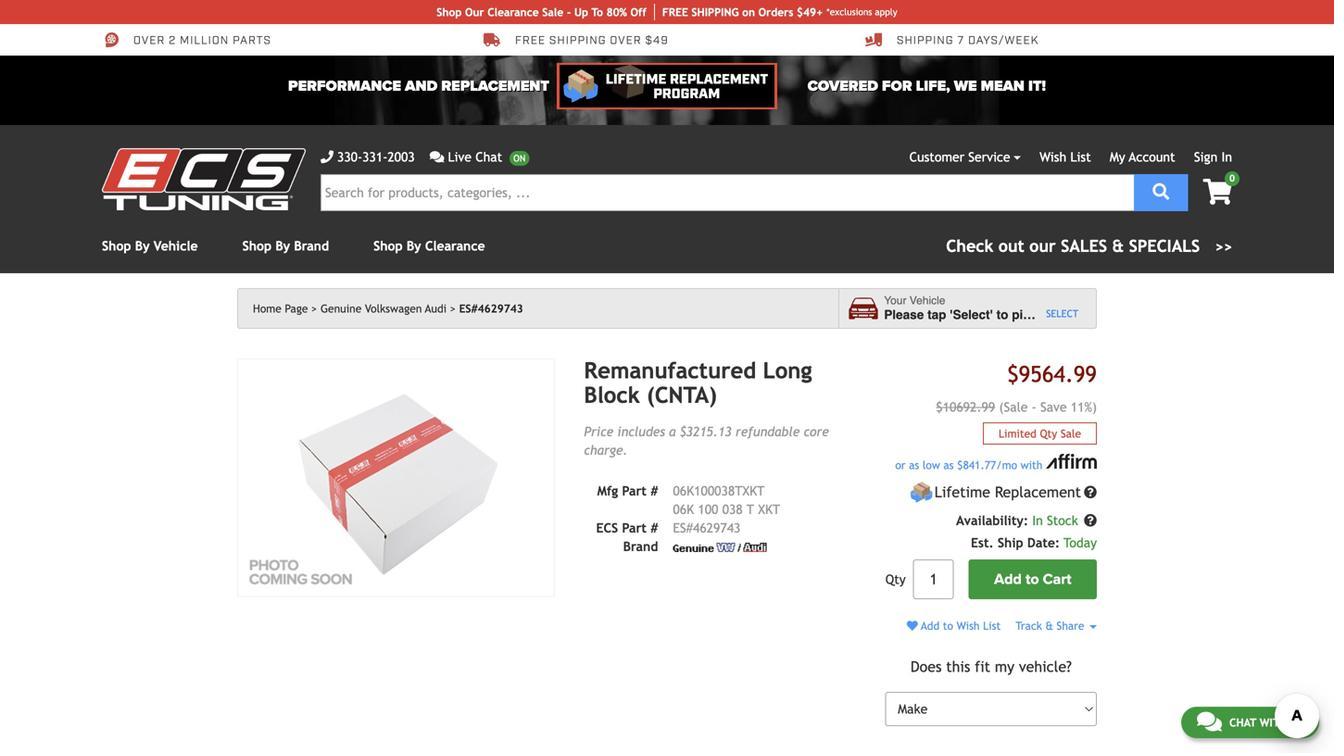 Task type: locate. For each thing, give the bounding box(es) containing it.
add right heart image
[[921, 619, 940, 632]]

0 horizontal spatial vehicle
[[154, 239, 198, 253]]

1 horizontal spatial add
[[994, 571, 1022, 588]]

to for add to cart
[[1026, 571, 1039, 588]]

shop
[[437, 6, 462, 19], [102, 239, 131, 253], [242, 239, 272, 253], [373, 239, 403, 253]]

1 horizontal spatial by
[[275, 239, 290, 253]]

mfg part #
[[597, 483, 658, 498]]

0 vertical spatial -
[[567, 6, 571, 19]]

core
[[804, 424, 829, 439]]

search image
[[1153, 183, 1169, 200]]

vehicle up tap in the right of the page
[[910, 294, 945, 307]]

brand for es# 4629743 brand
[[623, 539, 658, 554]]

customer
[[909, 150, 964, 164]]

0 vertical spatial part
[[622, 483, 647, 498]]

1 vertical spatial clearance
[[425, 239, 485, 253]]

(cnta)
[[647, 382, 717, 408]]

- left up
[[567, 6, 571, 19]]

sale
[[542, 6, 563, 19], [1061, 427, 1081, 440]]

2 by from the left
[[275, 239, 290, 253]]

chat right live
[[475, 150, 502, 164]]

1 vertical spatial add
[[921, 619, 940, 632]]

free ship ping on orders $49+ *exclusions apply
[[662, 6, 897, 19]]

mfg
[[597, 483, 618, 498]]

2
[[169, 33, 176, 48]]

0 horizontal spatial with
[[1021, 458, 1043, 471]]

part inside '06k100038txkt 06k 100 038 t xkt ecs part #'
[[622, 520, 647, 535]]

0 vertical spatial add
[[994, 571, 1022, 588]]

sales & specials
[[1061, 236, 1200, 256]]

1 horizontal spatial a
[[1041, 308, 1048, 322]]

by up "volkswagen"
[[407, 239, 421, 253]]

block
[[584, 382, 640, 408]]

or as low as $/mo with 
			 - affirm financing (opens in modal) element
[[885, 457, 1097, 474]]

1 horizontal spatial brand
[[623, 539, 658, 554]]

3 by from the left
[[407, 239, 421, 253]]

1 vertical spatial qty
[[885, 572, 906, 587]]

& right sales
[[1112, 236, 1124, 256]]

a right includes
[[669, 424, 676, 439]]

to
[[996, 308, 1008, 322], [1026, 571, 1039, 588], [943, 619, 953, 632]]

1 horizontal spatial vehicle
[[910, 294, 945, 307]]

shop by clearance
[[373, 239, 485, 253]]

2 horizontal spatial to
[[1026, 571, 1039, 588]]

1 horizontal spatial in
[[1221, 150, 1232, 164]]

to left the cart
[[1026, 571, 1039, 588]]

0 horizontal spatial &
[[1045, 619, 1053, 632]]

1 horizontal spatial as
[[943, 458, 954, 471]]

0 vertical spatial vehicle
[[154, 239, 198, 253]]

qty
[[1040, 427, 1057, 440], [885, 572, 906, 587]]

sign in
[[1194, 150, 1232, 164]]

1 horizontal spatial clearance
[[487, 6, 539, 19]]

track & share button
[[1016, 619, 1097, 632]]

today
[[1064, 536, 1097, 550]]

1 vertical spatial vehicle
[[910, 294, 945, 307]]

add inside add to cart 'button'
[[994, 571, 1022, 588]]

vehicle inside your vehicle please tap 'select' to pick a vehicle
[[910, 294, 945, 307]]

0 horizontal spatial qty
[[885, 572, 906, 587]]

vehicle down ecs tuning image on the left
[[154, 239, 198, 253]]

0 horizontal spatial in
[[1032, 513, 1043, 528]]

chat right comments icon
[[1229, 716, 1256, 729]]

0 vertical spatial &
[[1112, 236, 1124, 256]]

list left my at the right of page
[[1070, 150, 1091, 164]]

1 vertical spatial list
[[983, 619, 1001, 632]]

2 vertical spatial to
[[943, 619, 953, 632]]

on
[[742, 6, 755, 19]]

0 horizontal spatial to
[[943, 619, 953, 632]]

1 vertical spatial sale
[[1061, 427, 1081, 440]]

part right mfg
[[622, 483, 647, 498]]

clearance up free
[[487, 6, 539, 19]]

clearance for our
[[487, 6, 539, 19]]

0 horizontal spatial by
[[135, 239, 150, 253]]

0 vertical spatial to
[[996, 308, 1008, 322]]

1 vertical spatial in
[[1032, 513, 1043, 528]]

sale left up
[[542, 6, 563, 19]]

shop for shop by vehicle
[[102, 239, 131, 253]]

0 horizontal spatial list
[[983, 619, 1001, 632]]

0 horizontal spatial sale
[[542, 6, 563, 19]]

as
[[909, 458, 919, 471], [943, 458, 954, 471]]

wish list
[[1039, 150, 1091, 164]]

clearance up audi
[[425, 239, 485, 253]]

as left the $
[[943, 458, 954, 471]]

1 vertical spatial brand
[[623, 539, 658, 554]]

0 horizontal spatial a
[[669, 424, 676, 439]]

shop by brand link
[[242, 239, 329, 253]]

by down ecs tuning image on the left
[[135, 239, 150, 253]]

refundable
[[735, 424, 800, 439]]

wish right service
[[1039, 150, 1066, 164]]

0
[[1229, 173, 1235, 183]]

shop for shop by clearance
[[373, 239, 403, 253]]

add down ship on the right bottom of page
[[994, 571, 1022, 588]]

1 horizontal spatial with
[[1260, 716, 1287, 729]]

brand inside "es# 4629743 brand"
[[623, 539, 658, 554]]

in right sign
[[1221, 150, 1232, 164]]

0 vertical spatial chat
[[475, 150, 502, 164]]

0 vertical spatial sale
[[542, 6, 563, 19]]

by for vehicle
[[135, 239, 150, 253]]

account
[[1129, 150, 1175, 164]]

& right the track
[[1045, 619, 1053, 632]]

2 # from the top
[[651, 520, 658, 535]]

add
[[994, 571, 1022, 588], [921, 619, 940, 632]]

brand up page
[[294, 239, 329, 253]]

1 by from the left
[[135, 239, 150, 253]]

a inside your vehicle please tap 'select' to pick a vehicle
[[1041, 308, 1048, 322]]

mean
[[981, 77, 1025, 95]]

add for add to cart
[[994, 571, 1022, 588]]

- left save
[[1032, 400, 1036, 414]]

to left pick on the top right of the page
[[996, 308, 1008, 322]]

11%)
[[1071, 400, 1097, 414]]

free shipping over $49 link
[[484, 31, 669, 48]]

brand down 'mfg part #'
[[623, 539, 658, 554]]

a inside price includes a $3215.13 refundable core charge.
[[669, 424, 676, 439]]

0 horizontal spatial add
[[921, 619, 940, 632]]

1 vertical spatial with
[[1260, 716, 1287, 729]]

1 vertical spatial &
[[1045, 619, 1053, 632]]

None text field
[[913, 560, 954, 600]]

heart image
[[907, 620, 918, 632]]

parts
[[233, 33, 271, 48]]

0 vertical spatial a
[[1041, 308, 1048, 322]]

1 vertical spatial to
[[1026, 571, 1039, 588]]

0 vertical spatial brand
[[294, 239, 329, 253]]

to right heart image
[[943, 619, 953, 632]]

our
[[465, 6, 484, 19]]

brand for shop by brand
[[294, 239, 329, 253]]

performance and replacement
[[288, 77, 549, 95]]

over 2 million parts link
[[102, 31, 271, 48]]

your vehicle please tap 'select' to pick a vehicle
[[884, 294, 1094, 322]]

1 horizontal spatial sale
[[1061, 427, 1081, 440]]

price
[[584, 424, 613, 439]]

list left the track
[[983, 619, 1001, 632]]

ecs
[[596, 520, 618, 535]]

chat with us
[[1229, 716, 1303, 729]]

1 horizontal spatial -
[[1032, 400, 1036, 414]]

chat
[[475, 150, 502, 164], [1229, 716, 1256, 729]]

customer service button
[[909, 147, 1021, 167]]

# right mfg
[[651, 483, 658, 498]]

genuine volkswagen audi link
[[320, 302, 456, 315]]

lifetime replacement program banner image
[[557, 63, 777, 109]]

1 horizontal spatial &
[[1112, 236, 1124, 256]]

add to cart
[[994, 571, 1071, 588]]

wish
[[1039, 150, 1066, 164], [957, 619, 980, 632]]

wish up this
[[957, 619, 980, 632]]

shop our clearance sale - up to 80% off link
[[437, 4, 655, 20]]

0 horizontal spatial chat
[[475, 150, 502, 164]]

1 horizontal spatial chat
[[1229, 716, 1256, 729]]

0 vertical spatial in
[[1221, 150, 1232, 164]]

volkswagen
[[365, 302, 422, 315]]

2 horizontal spatial by
[[407, 239, 421, 253]]

part right ecs
[[622, 520, 647, 535]]

with right /mo
[[1021, 458, 1043, 471]]

with left us
[[1260, 716, 1287, 729]]

ship
[[691, 6, 714, 19]]

*exclusions apply link
[[826, 5, 897, 19]]

$3215.13
[[680, 424, 732, 439]]

sale down 11%)
[[1061, 427, 1081, 440]]

/mo
[[996, 458, 1017, 471]]

1 vertical spatial wish
[[957, 619, 980, 632]]

availability:
[[956, 513, 1028, 528]]

with
[[1021, 458, 1043, 471], [1260, 716, 1287, 729]]

sale inside shop our clearance sale - up to 80% off link
[[542, 6, 563, 19]]

as right 'or'
[[909, 458, 919, 471]]

home page link
[[253, 302, 317, 315]]

1 vertical spatial a
[[669, 424, 676, 439]]

to
[[592, 6, 603, 19]]

1 horizontal spatial list
[[1070, 150, 1091, 164]]

question circle image
[[1084, 514, 1097, 527]]

1 vertical spatial -
[[1032, 400, 1036, 414]]

in up est. ship date: today
[[1032, 513, 1043, 528]]

-
[[567, 6, 571, 19], [1032, 400, 1036, 414]]

0 vertical spatial list
[[1070, 150, 1091, 164]]

1 as from the left
[[909, 458, 919, 471]]

# left es#
[[651, 520, 658, 535]]

0 horizontal spatial brand
[[294, 239, 329, 253]]

# inside '06k100038txkt 06k 100 038 t xkt ecs part #'
[[651, 520, 658, 535]]

0 vertical spatial clearance
[[487, 6, 539, 19]]

orders
[[758, 6, 793, 19]]

841.77
[[963, 458, 996, 471]]

0 horizontal spatial clearance
[[425, 239, 485, 253]]

0 vertical spatial wish
[[1039, 150, 1066, 164]]

0 vertical spatial qty
[[1040, 427, 1057, 440]]

million
[[180, 33, 229, 48]]

add to wish list
[[918, 619, 1001, 632]]

1 horizontal spatial to
[[996, 308, 1008, 322]]

apply
[[875, 6, 897, 17]]

over
[[133, 33, 165, 48]]

0 horizontal spatial as
[[909, 458, 919, 471]]

1 vertical spatial #
[[651, 520, 658, 535]]

2 part from the top
[[622, 520, 647, 535]]

es#4629743
[[459, 302, 523, 315]]

est.
[[971, 536, 994, 550]]

days/week
[[968, 33, 1039, 48]]

off
[[630, 6, 646, 19]]

to inside 'button'
[[1026, 571, 1039, 588]]

a
[[1041, 308, 1048, 322], [669, 424, 676, 439]]

shipping
[[549, 33, 606, 48]]

a right pick on the top right of the page
[[1041, 308, 1048, 322]]

by up home page link
[[275, 239, 290, 253]]

pick
[[1012, 308, 1037, 322]]

1 horizontal spatial qty
[[1040, 427, 1057, 440]]

select link
[[1046, 307, 1079, 322]]

live chat
[[448, 150, 502, 164]]

1 vertical spatial part
[[622, 520, 647, 535]]

0 vertical spatial #
[[651, 483, 658, 498]]

shop by brand
[[242, 239, 329, 253]]

limited
[[999, 427, 1037, 440]]



Task type: describe. For each thing, give the bounding box(es) containing it.
cart
[[1043, 571, 1071, 588]]

$
[[957, 458, 963, 471]]

or as low as $ 841.77 /mo with
[[895, 458, 1046, 471]]

customer service
[[909, 150, 1010, 164]]

over 2 million parts
[[133, 33, 271, 48]]

shipping
[[897, 33, 954, 48]]

ecs tuning image
[[102, 148, 306, 210]]

add for add to wish list
[[921, 619, 940, 632]]

1 # from the top
[[651, 483, 658, 498]]

long
[[763, 358, 812, 384]]

es#
[[673, 520, 693, 535]]

to inside your vehicle please tap 'select' to pick a vehicle
[[996, 308, 1008, 322]]

7
[[957, 33, 964, 48]]

sales & specials link
[[946, 233, 1232, 258]]

by for brand
[[275, 239, 290, 253]]

does this fit my vehicle?
[[910, 658, 1072, 675]]

audi
[[425, 302, 447, 315]]

shipping 7 days/week
[[897, 33, 1039, 48]]

shop by vehicle
[[102, 239, 198, 253]]

1 part from the top
[[622, 483, 647, 498]]

share
[[1057, 619, 1084, 632]]

0 link
[[1188, 171, 1240, 207]]

low
[[923, 458, 940, 471]]

sign
[[1194, 150, 1218, 164]]

free
[[515, 33, 546, 48]]

my account
[[1110, 150, 1175, 164]]

vehicle?
[[1019, 658, 1072, 675]]

free
[[662, 6, 688, 19]]

add to cart button
[[969, 560, 1097, 600]]

genuine volkswagen audi image
[[673, 543, 767, 552]]

est. ship date: today
[[971, 536, 1097, 550]]

& for sales
[[1112, 236, 1124, 256]]

specials
[[1129, 236, 1200, 256]]

includes
[[617, 424, 665, 439]]

your
[[884, 294, 906, 307]]

4629743
[[693, 520, 741, 535]]

track & share
[[1016, 619, 1088, 632]]

life,
[[916, 77, 950, 95]]

ship
[[998, 536, 1023, 550]]

select
[[1046, 308, 1079, 320]]

limited qty sale
[[999, 427, 1081, 440]]

Search text field
[[321, 174, 1134, 211]]

shop for shop our clearance sale - up to 80% off
[[437, 6, 462, 19]]

by for clearance
[[407, 239, 421, 253]]

1 horizontal spatial wish
[[1039, 150, 1066, 164]]

80%
[[606, 6, 627, 19]]

1 vertical spatial chat
[[1229, 716, 1256, 729]]

and
[[405, 77, 438, 95]]

wish list link
[[1039, 150, 1091, 164]]

remanufactured
[[584, 358, 756, 384]]

2003
[[388, 150, 415, 164]]

es#4629743 - 06k100038txkt - remanufactured long block (cnta) - price includes a $3215.13 refundable core charge. - genuine volkswagen audi - volkswagen image
[[237, 359, 554, 597]]

shop for shop by brand
[[242, 239, 272, 253]]

in for sign
[[1221, 150, 1232, 164]]

over
[[610, 33, 642, 48]]

shopping cart image
[[1203, 179, 1232, 205]]

it!
[[1028, 77, 1046, 95]]

lifetime
[[935, 484, 990, 501]]

genuine
[[320, 302, 362, 315]]

comments image
[[1197, 711, 1222, 733]]

stock
[[1047, 513, 1078, 528]]

sign in link
[[1194, 150, 1232, 164]]

'select'
[[950, 308, 993, 322]]

shop by clearance link
[[373, 239, 485, 253]]

sales
[[1061, 236, 1107, 256]]

this product is lifetime replacement eligible image
[[910, 481, 933, 504]]

this
[[946, 658, 970, 675]]

2 as from the left
[[943, 458, 954, 471]]

lifetime replacement
[[935, 484, 1081, 501]]

330-331-2003
[[337, 150, 415, 164]]

live
[[448, 150, 472, 164]]

06k 100 038 t xkt
[[673, 502, 780, 517]]

& for track
[[1045, 619, 1053, 632]]

9564.99
[[1019, 361, 1097, 387]]

comments image
[[430, 151, 444, 164]]

330-331-2003 link
[[321, 147, 415, 167]]

my
[[995, 658, 1014, 675]]

question circle image
[[1084, 486, 1097, 499]]

06k100038txkt
[[673, 483, 765, 498]]

0 vertical spatial with
[[1021, 458, 1043, 471]]

es# 4629743 brand
[[623, 520, 741, 554]]

my account link
[[1110, 150, 1175, 164]]

does
[[910, 658, 942, 675]]

home
[[253, 302, 281, 315]]

$49+
[[797, 6, 823, 19]]

to for add to wish list
[[943, 619, 953, 632]]

live chat link
[[430, 147, 529, 167]]

up
[[574, 6, 588, 19]]

my
[[1110, 150, 1125, 164]]

phone image
[[321, 151, 334, 164]]

genuine volkswagen audi
[[320, 302, 447, 315]]

covered
[[808, 77, 878, 95]]

remanufactured long block (cnta)
[[584, 358, 812, 408]]

shop by vehicle link
[[102, 239, 198, 253]]

save
[[1040, 400, 1067, 414]]

0 horizontal spatial wish
[[957, 619, 980, 632]]

price includes a $3215.13 refundable core charge.
[[584, 424, 829, 457]]

for
[[882, 77, 912, 95]]

home page
[[253, 302, 308, 315]]

$10692.99 (sale - save 11%)
[[936, 400, 1097, 414]]

clearance for by
[[425, 239, 485, 253]]

0 horizontal spatial -
[[567, 6, 571, 19]]

we
[[954, 77, 977, 95]]

$10692.99
[[936, 400, 995, 414]]

availability: in stock
[[956, 513, 1082, 528]]

track
[[1016, 619, 1042, 632]]

in for availability:
[[1032, 513, 1043, 528]]



Task type: vqa. For each thing, say whether or not it's contained in the screenshot.
We
yes



